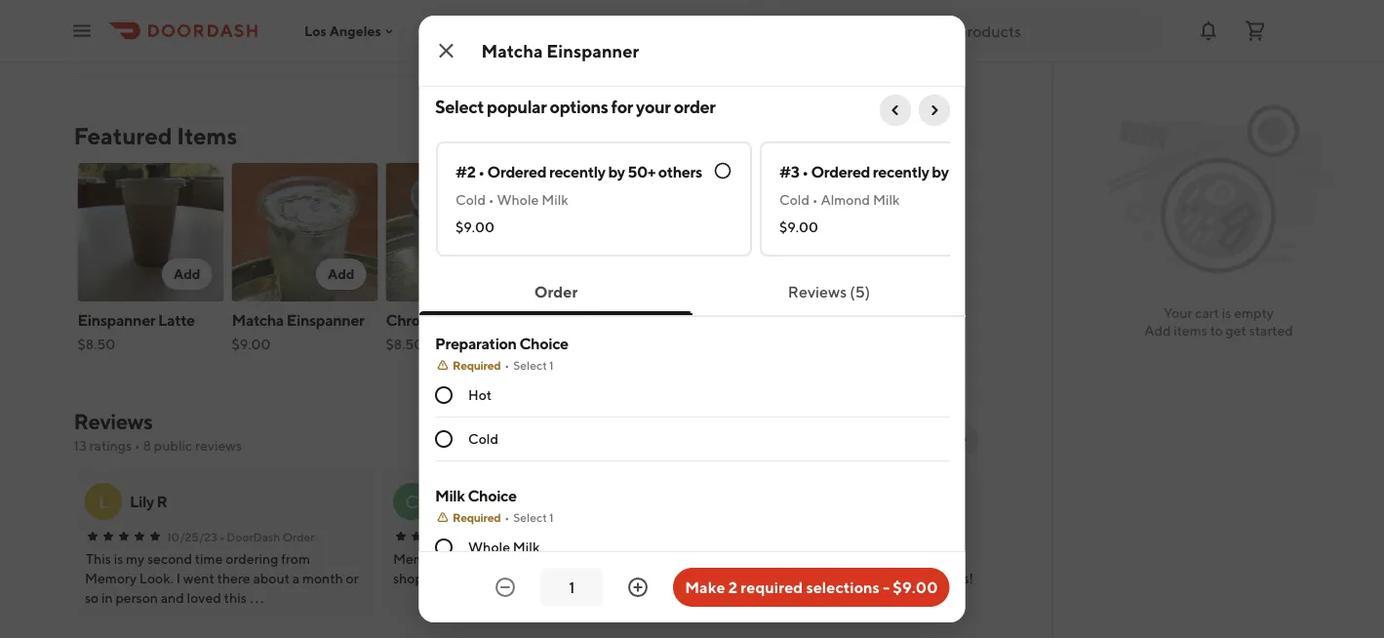 Task type: vqa. For each thing, say whether or not it's contained in the screenshot.
topmost (236)
no



Task type: locate. For each thing, give the bounding box(es) containing it.
0 horizontal spatial reviews
[[74, 409, 152, 434]]

• doordash order right 10/25/23
[[220, 530, 315, 543]]

einspanner left chrome
[[287, 311, 364, 329]]

min
[[836, 6, 856, 20], [928, 6, 948, 20]]

einspanner for matcha einspanner cocoa matcha forest
[[777, 551, 845, 567]]

32
[[820, 6, 834, 20]]

almond
[[820, 192, 870, 208]]

doordash for c
[[525, 530, 579, 543]]

0 horizontal spatial latte
[[158, 311, 195, 329]]

select down preparation choice
[[513, 358, 547, 372]]

dialog containing matcha einspanner
[[419, 0, 1076, 638]]

milk down #3 • ordered recently by 30+ others
[[873, 192, 899, 208]]

2 doordash from the left
[[525, 530, 579, 543]]

• select 1 inside preparation choice group
[[504, 358, 553, 372]]

order inside button
[[534, 282, 577, 301]]

2 • select 1 from the top
[[504, 510, 553, 524]]

order
[[534, 282, 577, 301], [283, 530, 315, 543], [581, 530, 613, 543]]

reviews up 'ratings'
[[74, 409, 152, 434]]

$9.00 inside button
[[893, 578, 938, 597]]

0 horizontal spatial choice
[[467, 486, 516, 505]]

2 • doordash order from the left
[[518, 530, 613, 543]]

$8.50 up reviews link
[[78, 336, 115, 352]]

• right #3
[[802, 162, 808, 181]]

ratings
[[89, 438, 132, 454]]

0 horizontal spatial add button
[[162, 259, 212, 290]]

• right 11/5/23
[[518, 530, 523, 543]]

2 $8.50 from the left
[[386, 336, 424, 352]]

order for c
[[581, 530, 613, 543]]

1 horizontal spatial reviews
[[788, 282, 846, 301]]

to
[[1210, 322, 1223, 339]]

• select 1 up 11/5/23
[[504, 510, 553, 524]]

13
[[74, 438, 87, 454]]

$8.50 inside chrome latte $8.50
[[386, 336, 424, 352]]

preparation choice
[[435, 334, 568, 353]]

required inside preparation choice group
[[452, 358, 500, 372]]

0 horizontal spatial delivery
[[132, 8, 181, 24]]

einspanner
[[547, 40, 639, 61], [78, 311, 155, 329], [287, 311, 364, 329], [777, 551, 845, 567]]

select for preparation choice
[[513, 358, 547, 372]]

1 vertical spatial next image
[[956, 432, 971, 448]]

others for #2 • ordered recently by 50+ others
[[658, 162, 702, 181]]

• doordash order for c
[[518, 530, 613, 543]]

featured
[[74, 121, 172, 149]]

1 inside preparation choice group
[[549, 358, 553, 372]]

add
[[174, 266, 200, 282], [328, 266, 355, 282], [1145, 322, 1171, 339]]

1 • select 1 from the top
[[504, 358, 553, 372]]

3
[[919, 6, 926, 20]]

select down the 'close matcha einspanner' icon
[[435, 96, 483, 117]]

1 add button from the left
[[162, 259, 212, 290]]

• left "almond"
[[812, 192, 818, 208]]

make
[[685, 578, 725, 597]]

select popular options for your order
[[435, 96, 715, 117]]

$8.50
[[78, 336, 115, 352], [386, 336, 424, 352]]

required inside milk choice group
[[452, 510, 500, 524]]

1 doordash from the left
[[227, 530, 281, 543]]

angeles
[[330, 23, 381, 39]]

1 horizontal spatial next image
[[956, 432, 971, 448]]

c
[[406, 491, 419, 512]]

2 latte from the left
[[445, 311, 481, 329]]

milk
[[541, 192, 568, 208], [873, 192, 899, 208], [435, 486, 464, 505], [512, 539, 539, 555]]

by
[[608, 162, 625, 181], [932, 162, 948, 181]]

1 down preparation choice
[[549, 358, 553, 372]]

matcha einspanner cocoa matcha forest
[[702, 551, 845, 586]]

reviews
[[788, 282, 846, 301], [74, 409, 152, 434]]

time
[[348, 7, 376, 23]]

add button up "einspanner latte $8.50"
[[162, 259, 212, 290]]

order methods option group
[[788, 0, 979, 24]]

add up "einspanner latte $8.50"
[[174, 266, 200, 282]]

make 2 required selections - $9.00
[[685, 578, 938, 597]]

recently
[[549, 162, 605, 181], [873, 162, 929, 181]]

popular
[[486, 96, 546, 117]]

1 horizontal spatial latte
[[445, 311, 481, 329]]

0 horizontal spatial $8.50
[[78, 336, 115, 352]]

reviews (5)
[[788, 282, 870, 301]]

whole inside milk choice group
[[468, 539, 510, 555]]

min right 32
[[836, 6, 856, 20]]

is
[[1222, 305, 1232, 321]]

by left 30+
[[932, 162, 948, 181]]

1 horizontal spatial choice
[[519, 334, 568, 353]]

• select 1 inside milk choice group
[[504, 510, 553, 524]]

matcha einspanner
[[481, 40, 639, 61]]

min right 3
[[928, 6, 948, 20]]

next button of carousel image
[[956, 128, 971, 143]]

1 horizontal spatial doordash
[[525, 530, 579, 543]]

2 add button from the left
[[316, 259, 366, 290]]

• down preparation choice
[[504, 358, 509, 372]]

choice up 11/5/23
[[467, 486, 516, 505]]

order button
[[503, 272, 609, 311]]

1 vertical spatial whole
[[468, 539, 510, 555]]

1 for milk choice
[[549, 510, 553, 524]]

milk down #2 • ordered recently by 50+ others
[[541, 192, 568, 208]]

e
[[477, 492, 487, 511]]

2 1 from the top
[[549, 510, 553, 524]]

whole down #2 • ordered recently by 50+ others
[[497, 192, 538, 208]]

0 horizontal spatial doordash
[[227, 530, 281, 543]]

add button
[[162, 259, 212, 290], [316, 259, 366, 290]]

2 by from the left
[[932, 162, 948, 181]]

featured items
[[74, 121, 237, 149]]

• doordash order up current quantity is 1 number field
[[518, 530, 613, 543]]

recently left 50+
[[549, 162, 605, 181]]

$9.00
[[455, 219, 494, 235], [779, 219, 818, 235], [232, 336, 271, 352], [893, 578, 938, 597]]

1 horizontal spatial add button
[[316, 259, 366, 290]]

0 horizontal spatial min
[[836, 6, 856, 20]]

0 vertical spatial • select 1
[[504, 358, 553, 372]]

1 horizontal spatial add
[[328, 266, 355, 282]]

1 required from the top
[[452, 358, 500, 372]]

reviews for (5)
[[788, 282, 846, 301]]

1 right e
[[549, 510, 553, 524]]

Whole Milk radio
[[435, 539, 452, 556]]

add inside your cart is empty add items to get started
[[1145, 322, 1171, 339]]

0 vertical spatial next image
[[926, 102, 942, 118]]

whole
[[497, 192, 538, 208], [468, 539, 510, 555]]

0 horizontal spatial ordered
[[487, 162, 546, 181]]

cold right cold option
[[468, 431, 498, 447]]

for
[[611, 96, 633, 117]]

• inside milk choice group
[[504, 510, 509, 524]]

0 vertical spatial 1
[[549, 358, 553, 372]]

1 min from the left
[[836, 6, 856, 20]]

choice for milk choice
[[467, 486, 516, 505]]

preparation choice group
[[435, 333, 950, 461]]

cold • almond milk
[[779, 192, 899, 208]]

#3
[[779, 162, 799, 181]]

1 latte from the left
[[158, 311, 195, 329]]

whole up decrease quantity by 1 image
[[468, 539, 510, 555]]

1 recently from the left
[[549, 162, 605, 181]]

chrome latte $8.50
[[386, 311, 481, 352]]

1 by from the left
[[608, 162, 625, 181]]

1 horizontal spatial • doordash order
[[518, 530, 613, 543]]

0 horizontal spatial add
[[174, 266, 200, 282]]

0 horizontal spatial recently
[[549, 162, 605, 181]]

others right 30+
[[981, 162, 1025, 181]]

matcha inside dialog
[[481, 40, 543, 61]]

lily r
[[130, 492, 168, 511]]

$8.50 down chrome
[[386, 336, 424, 352]]

1 horizontal spatial delivery
[[296, 7, 345, 23]]

select
[[435, 96, 483, 117], [513, 358, 547, 372], [513, 510, 547, 524]]

matcha einspanner $9.00
[[232, 311, 364, 352]]

0 horizontal spatial next image
[[926, 102, 942, 118]]

chrome latte image
[[386, 163, 532, 301]]

ordered up cold • almond milk
[[811, 162, 870, 181]]

choice down the order button
[[519, 334, 568, 353]]

1 vertical spatial 1
[[549, 510, 553, 524]]

1 vertical spatial select
[[513, 358, 547, 372]]

2 vertical spatial select
[[513, 510, 547, 524]]

reviews left the (5)
[[788, 282, 846, 301]]

1 • doordash order from the left
[[220, 530, 315, 543]]

2 min from the left
[[928, 6, 948, 20]]

add down your
[[1145, 322, 1171, 339]]

others right 50+
[[658, 162, 702, 181]]

1 $8.50 from the left
[[78, 336, 115, 352]]

1 horizontal spatial min
[[928, 6, 948, 20]]

1 vertical spatial • select 1
[[504, 510, 553, 524]]

#3 • ordered recently by 30+ others
[[779, 162, 1025, 181]]

by left 50+
[[608, 162, 625, 181]]

1 vertical spatial reviews
[[74, 409, 152, 434]]

latte inside "einspanner latte $8.50"
[[158, 311, 195, 329]]

0 horizontal spatial by
[[608, 162, 625, 181]]

matcha inside "matcha einspanner $9.00"
[[232, 311, 284, 329]]

select inside milk choice group
[[513, 510, 547, 524]]

$8.50 inside "einspanner latte $8.50"
[[78, 336, 115, 352]]

einspanner inside matcha einspanner cocoa matcha forest
[[777, 551, 845, 567]]

1 horizontal spatial order
[[534, 282, 577, 301]]

min for 3 min
[[928, 6, 948, 20]]

forest
[[791, 570, 830, 586]]

required
[[452, 358, 500, 372], [452, 510, 500, 524]]

0 vertical spatial choice
[[519, 334, 568, 353]]

select up 11/5/23
[[513, 510, 547, 524]]

latte
[[158, 311, 195, 329], [445, 311, 481, 329]]

recently down previous button of carousel icon
[[873, 162, 929, 181]]

matcha
[[481, 40, 543, 61], [232, 311, 284, 329], [729, 551, 775, 567], [743, 570, 789, 586]]

required for preparation
[[452, 358, 500, 372]]

latte up preparation
[[445, 311, 481, 329]]

0 vertical spatial required
[[452, 358, 500, 372]]

2 ordered from the left
[[811, 162, 870, 181]]

2 required from the top
[[452, 510, 500, 524]]

ordered up cold • whole milk
[[487, 162, 546, 181]]

1 others from the left
[[658, 162, 702, 181]]

next image
[[926, 102, 942, 118], [956, 432, 971, 448]]

required down preparation
[[452, 358, 500, 372]]

choice
[[519, 334, 568, 353], [467, 486, 516, 505]]

cart
[[1195, 305, 1220, 321]]

1 vertical spatial required
[[452, 510, 500, 524]]

1 vertical spatial choice
[[467, 486, 516, 505]]

einspanner up the "forest"
[[777, 551, 845, 567]]

1
[[549, 358, 553, 372], [549, 510, 553, 524]]

add up "matcha einspanner $9.00"
[[328, 266, 355, 282]]

options
[[549, 96, 608, 117]]

recently for 50+
[[549, 162, 605, 181]]

• doordash order for l
[[220, 530, 315, 543]]

doordash right 10/25/23
[[227, 530, 281, 543]]

reviews inside button
[[788, 282, 846, 301]]

ordered
[[487, 162, 546, 181], [811, 162, 870, 181]]

add button up "matcha einspanner $9.00"
[[316, 259, 366, 290]]

cold down #3
[[779, 192, 809, 208]]

3 min radio
[[876, 0, 979, 24]]

cold inside preparation choice group
[[468, 431, 498, 447]]

delivery
[[296, 7, 345, 23], [132, 8, 181, 24]]

• doordash order
[[220, 530, 315, 543], [518, 530, 613, 543]]

latte down einspanner latte "image"
[[158, 311, 195, 329]]

1 horizontal spatial ordered
[[811, 162, 870, 181]]

latte inside chrome latte $8.50
[[445, 311, 481, 329]]

1 horizontal spatial others
[[981, 162, 1025, 181]]

1 ordered from the left
[[487, 162, 546, 181]]

chrome
[[386, 311, 442, 329]]

delivery for delivery fee
[[132, 8, 181, 24]]

0 vertical spatial reviews
[[788, 282, 846, 301]]

dialog
[[419, 0, 1076, 638]]

min inside 32 min option
[[836, 6, 856, 20]]

doordash up current quantity is 1 number field
[[525, 530, 579, 543]]

1 horizontal spatial by
[[932, 162, 948, 181]]

2 horizontal spatial order
[[581, 530, 613, 543]]

0 horizontal spatial others
[[658, 162, 702, 181]]

cold for cold • whole milk
[[455, 192, 485, 208]]

matcha for matcha einspanner
[[481, 40, 543, 61]]

1 horizontal spatial recently
[[873, 162, 929, 181]]

einspanner inside "matcha einspanner $9.00"
[[287, 311, 364, 329]]

reviews link
[[74, 409, 152, 434]]

increase quantity by 1 image
[[627, 576, 650, 599]]

2 recently from the left
[[873, 162, 929, 181]]

add for einspanner latte
[[174, 266, 200, 282]]

1 inside milk choice group
[[549, 510, 553, 524]]

milk up decrease quantity by 1 image
[[512, 539, 539, 555]]

• select 1 down preparation choice
[[504, 358, 553, 372]]

einspanner inside "einspanner latte $8.50"
[[78, 311, 155, 329]]

selections
[[806, 578, 880, 597]]

los angeles button
[[304, 23, 397, 39]]

•
[[478, 162, 484, 181], [802, 162, 808, 181], [488, 192, 494, 208], [812, 192, 818, 208], [504, 358, 509, 372], [135, 438, 140, 454], [504, 510, 509, 524], [220, 530, 225, 543], [518, 530, 523, 543]]

cold down '#2'
[[455, 192, 485, 208]]

min inside '3 min' radio
[[928, 6, 948, 20]]

• left the 8
[[135, 438, 140, 454]]

cocoa
[[702, 570, 741, 586]]

• up 11/5/23
[[504, 510, 509, 524]]

2 horizontal spatial add
[[1145, 322, 1171, 339]]

required down milk choice
[[452, 510, 500, 524]]

0 horizontal spatial order
[[283, 530, 315, 543]]

32 min radio
[[788, 0, 888, 24]]

einspanner up options
[[547, 40, 639, 61]]

1 horizontal spatial $8.50
[[386, 336, 424, 352]]

doordash
[[227, 530, 281, 543], [525, 530, 579, 543]]

einspanner down einspanner latte "image"
[[78, 311, 155, 329]]

#2 • ordered recently by 50+ others
[[455, 162, 702, 181]]

0 horizontal spatial • doordash order
[[220, 530, 315, 543]]

• select 1
[[504, 358, 553, 372], [504, 510, 553, 524]]

delivery fee
[[132, 8, 204, 24]]

whole milk
[[468, 539, 539, 555]]

select inside preparation choice group
[[513, 358, 547, 372]]

2 others from the left
[[981, 162, 1025, 181]]

• select 1 for milk choice
[[504, 510, 553, 524]]

1 1 from the top
[[549, 358, 553, 372]]

reviews inside reviews 13 ratings • 8 public reviews
[[74, 409, 152, 434]]

cold for cold • almond milk
[[779, 192, 809, 208]]



Task type: describe. For each thing, give the bounding box(es) containing it.
add button for einspanner
[[316, 259, 366, 290]]

einspanner for matcha einspanner
[[547, 40, 639, 61]]

min for 32 min
[[836, 6, 856, 20]]

2
[[729, 578, 738, 597]]

50+
[[627, 162, 655, 181]]

previous button of carousel image
[[917, 128, 932, 143]]

required
[[741, 578, 803, 597]]

r
[[157, 492, 168, 511]]

hot
[[468, 387, 491, 403]]

10/25/23
[[167, 530, 218, 543]]

started
[[1249, 322, 1293, 339]]

$8.50 for einspanner
[[78, 336, 115, 352]]

cold • whole milk
[[455, 192, 568, 208]]

open menu image
[[70, 19, 94, 42]]

required for milk
[[452, 510, 500, 524]]

los angeles
[[304, 23, 381, 39]]

items
[[177, 121, 237, 149]]

recently for 30+
[[873, 162, 929, 181]]

doordash for l
[[227, 530, 281, 543]]

empty
[[1234, 305, 1274, 321]]

lily
[[130, 492, 154, 511]]

einspanner for matcha einspanner $9.00
[[287, 311, 364, 329]]

$9.00 inside "matcha einspanner $9.00"
[[232, 336, 271, 352]]

• right 10/25/23
[[220, 530, 225, 543]]

-
[[883, 578, 890, 597]]

• select 1 for preparation choice
[[504, 358, 553, 372]]

featured items heading
[[74, 120, 237, 151]]

get
[[1226, 322, 1247, 339]]

public
[[154, 438, 192, 454]]

matcha einspanner button
[[729, 549, 845, 569]]

choice for preparation choice
[[519, 334, 568, 353]]

0 items, open order cart image
[[1244, 19, 1267, 42]]

1 for preparation choice
[[549, 358, 553, 372]]

3 min
[[919, 6, 948, 20]]

• inside preparation choice group
[[504, 358, 509, 372]]

your
[[636, 96, 670, 117]]

0 vertical spatial whole
[[497, 192, 538, 208]]

$8.50 for chrome
[[386, 336, 424, 352]]

matcha for matcha einspanner cocoa matcha forest
[[729, 551, 775, 567]]

• inside reviews 13 ratings • 8 public reviews
[[135, 438, 140, 454]]

matcha for matcha einspanner $9.00
[[232, 311, 284, 329]]

notification bell image
[[1197, 19, 1220, 42]]

make 2 required selections - $9.00 button
[[673, 568, 950, 607]]

ordered for #3
[[811, 162, 870, 181]]

11/5/23
[[476, 530, 516, 543]]

matcha einspanner image
[[232, 163, 378, 301]]

einspanner latte image
[[78, 163, 224, 301]]

fee
[[184, 8, 204, 24]]

latte for einspanner latte
[[158, 311, 195, 329]]

(5)
[[850, 282, 870, 301]]

add for matcha einspanner
[[328, 266, 355, 282]]

cocoa matcha forest button
[[702, 569, 830, 588]]

delivery for delivery time
[[296, 7, 345, 23]]

previous image
[[887, 102, 903, 118]]

select for milk choice
[[513, 510, 547, 524]]

reviews
[[195, 438, 242, 454]]

decrease quantity by 1 image
[[494, 576, 517, 599]]

einspanner latte $8.50
[[78, 311, 195, 352]]

carly
[[439, 492, 475, 511]]

8
[[143, 438, 151, 454]]

your
[[1164, 305, 1193, 321]]

delivery time
[[296, 7, 376, 23]]

preparation
[[435, 334, 516, 353]]

los
[[304, 23, 327, 39]]

Current quantity is 1 number field
[[552, 577, 591, 598]]

32 min
[[820, 6, 856, 20]]

latte for chrome latte
[[445, 311, 481, 329]]

l
[[99, 491, 109, 512]]

ordered for #2
[[487, 162, 546, 181]]

Cold radio
[[435, 430, 452, 448]]

• down #2 • ordered recently by 50+ others
[[488, 192, 494, 208]]

milk left e
[[435, 486, 464, 505]]

order
[[673, 96, 715, 117]]

30+
[[951, 162, 978, 181]]

carly e
[[439, 492, 487, 511]]

order for l
[[283, 530, 315, 543]]

by for 50+
[[608, 162, 625, 181]]

milk choice
[[435, 486, 516, 505]]

by for 30+
[[932, 162, 948, 181]]

Hot radio
[[435, 386, 452, 404]]

#2
[[455, 162, 475, 181]]

0 vertical spatial select
[[435, 96, 483, 117]]

your cart is empty add items to get started
[[1145, 305, 1293, 339]]

reviews for 13
[[74, 409, 152, 434]]

close matcha einspanner image
[[435, 39, 458, 62]]

• right '#2'
[[478, 162, 484, 181]]

add button for latte
[[162, 259, 212, 290]]

items
[[1174, 322, 1208, 339]]

reviews 13 ratings • 8 public reviews
[[74, 409, 242, 454]]

milk choice group
[[435, 485, 950, 638]]

reviews (5) button
[[756, 272, 901, 311]]

others for #3 • ordered recently by 30+ others
[[981, 162, 1025, 181]]



